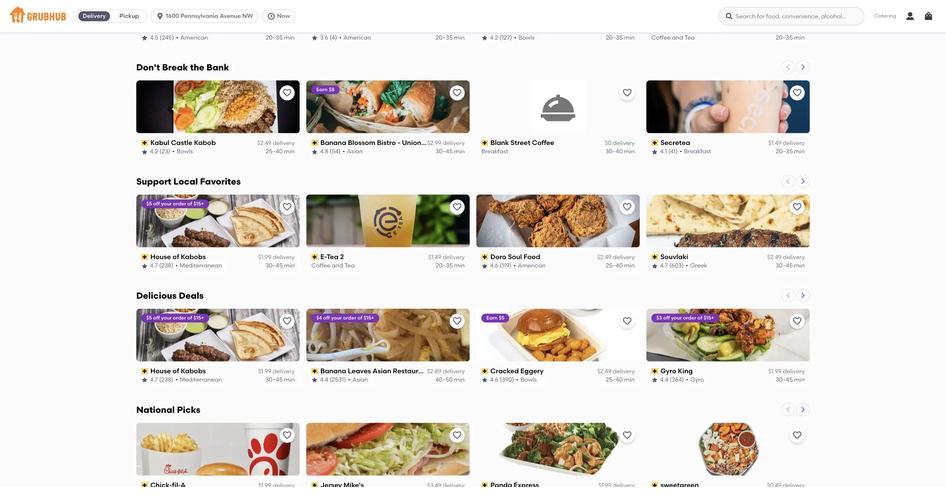 Task type: vqa. For each thing, say whether or not it's contained in the screenshot.
bottom House
yes



Task type: describe. For each thing, give the bounding box(es) containing it.
4.2 (127)
[[490, 34, 512, 41]]

1 vertical spatial asian
[[373, 367, 391, 375]]

1600
[[166, 13, 179, 20]]

$2.49 for doro soul food
[[597, 254, 611, 261]]

1 vertical spatial coffee and tea
[[311, 262, 355, 269]]

4.4 (364)
[[660, 376, 684, 384]]

don't break the bank
[[136, 62, 229, 72]]

$2.49 delivery for souvlaki
[[767, 254, 805, 261]]

support local favorites
[[136, 176, 241, 187]]

1 horizontal spatial e-tea 2
[[660, 25, 684, 33]]

• mediterranean for local
[[175, 262, 222, 269]]

save this restaurant image for kabul castle kabob logo
[[282, 88, 292, 98]]

min for star icon left of 4.7 (603) on the right bottom of the page
[[794, 262, 805, 269]]

star icon image left 4.4 (2531)
[[311, 377, 318, 384]]

• mediterranean for deals
[[175, 376, 222, 384]]

min for star icon on the left of 4.2 (127)
[[624, 34, 635, 41]]

4.4 (2531)
[[320, 376, 346, 384]]

$1.99 for gyro king
[[258, 368, 271, 375]]

4.1
[[660, 148, 667, 155]]

$15+ for star icon left of the 4.4 (364)
[[704, 315, 714, 321]]

$1.99 delivery for e-tea 2
[[258, 26, 295, 33]]

save this restaurant image for blank street coffee logo
[[622, 88, 632, 98]]

0 horizontal spatial coffee
[[311, 262, 330, 269]]

4.5 (245)
[[150, 34, 174, 41]]

$8
[[329, 87, 334, 92]]

star icon image left 4.1
[[651, 149, 658, 155]]

your for star icon over delicious
[[161, 201, 172, 207]]

$0
[[605, 140, 611, 147]]

Search for food, convenience, alcohol... search field
[[719, 7, 865, 25]]

min for star icon to the left of 4.6 (119)
[[624, 262, 635, 269]]

(2531)
[[330, 376, 346, 384]]

earn $8
[[316, 87, 334, 92]]

(41)
[[668, 148, 678, 155]]

star icon image left 4.5
[[141, 34, 148, 41]]

1 horizontal spatial e-
[[660, 25, 667, 33]]

• for star icon left of 4.7 (603) on the right bottom of the page
[[686, 262, 688, 269]]

min for star icon to the left of 4.4 (2531)
[[454, 376, 465, 384]]

&
[[431, 367, 436, 375]]

house of kabobs for deals
[[150, 367, 206, 375]]

order down delicious deals
[[173, 315, 186, 321]]

1 vertical spatial e-tea 2
[[320, 253, 344, 261]]

your for star icon over the national
[[161, 315, 172, 321]]

$0.99 delivery
[[427, 26, 465, 33]]

4.7 for support local favorites
[[150, 262, 158, 269]]

$1.49 delivery for kabob
[[768, 140, 805, 147]]

kabul castle kabob logo image
[[136, 80, 300, 133]]

4.8
[[320, 148, 328, 155]]

banana blossom bistro - union market dc
[[320, 139, 458, 147]]

gyro king logo image
[[646, 309, 810, 362]]

american for doro soul food
[[518, 262, 546, 269]]

sweetgreen logo image
[[646, 423, 810, 476]]

$3
[[656, 315, 662, 321]]

20–35 min for (127)
[[606, 34, 635, 41]]

20–35 for (127)
[[606, 34, 623, 41]]

doro
[[490, 253, 506, 261]]

min for star icon to the left of 4.2 (23)
[[284, 148, 295, 155]]

• for star icon over the national
[[175, 376, 178, 384]]

svg image
[[267, 12, 275, 20]]

now button
[[262, 10, 299, 23]]

0 horizontal spatial gyro
[[660, 367, 676, 375]]

25–40 min for support local favorites
[[606, 262, 635, 269]]

4.6 (390)
[[490, 376, 514, 384]]

• for star icon left of the 4.4 (364)
[[686, 376, 688, 384]]

picks
[[177, 405, 200, 415]]

4.5
[[150, 34, 158, 41]]

save this restaurant image for star icon to the left of 4.4 (2531)
[[452, 316, 462, 326]]

• asian for delicious deals
[[348, 376, 368, 384]]

your for star icon left of the 4.4 (364)
[[671, 315, 682, 321]]

catering
[[875, 13, 896, 19]]

25–40 for delicious deals
[[606, 376, 623, 384]]

star icon image left 4.2 (23)
[[141, 149, 148, 155]]

20–35 min for (4)
[[436, 34, 465, 41]]

star icon image left 3.6
[[311, 34, 318, 41]]

(364)
[[670, 376, 684, 384]]

min for star icon on the left of 3.6
[[454, 34, 465, 41]]

house of kabobs logo image for deals
[[136, 309, 300, 362]]

save this restaurant image for star icon over the national
[[282, 316, 292, 326]]

national
[[136, 405, 175, 415]]

off for gyro king logo
[[663, 315, 670, 321]]

e-tea 2 logo image
[[306, 195, 470, 247]]

• for star icon to the left of 4.2 (23)
[[172, 148, 175, 155]]

4.7 (238) for delicious
[[150, 376, 173, 384]]

main navigation navigation
[[0, 0, 946, 33]]

min for star icon left of 4.6 (390)
[[624, 376, 635, 384]]

(390)
[[500, 376, 514, 384]]

4.7 (238) for support
[[150, 262, 173, 269]]

-
[[398, 139, 400, 147]]

kabul
[[150, 139, 169, 147]]

blossom
[[348, 139, 375, 147]]

$1.49 delivery for a
[[768, 26, 805, 33]]

4.8 (54)
[[320, 148, 341, 155]]

banana for delicious deals
[[320, 367, 346, 375]]

panda express logo image
[[476, 423, 640, 476]]

1 vertical spatial e-
[[320, 253, 327, 261]]

delicious
[[136, 290, 177, 301]]

pickup
[[119, 13, 139, 20]]

4.7 (603)
[[660, 262, 684, 269]]

40–50
[[435, 376, 453, 384]]

eggery
[[520, 367, 544, 375]]

4.6 for support local favorites
[[490, 262, 498, 269]]

4.2 (23)
[[150, 148, 170, 155]]

star icon image left the 4.4 (364)
[[651, 377, 658, 384]]

kabul castle kabob
[[150, 139, 216, 147]]

kabobs for deals
[[181, 367, 206, 375]]

$1.49 for kabul castle kabob
[[768, 140, 782, 147]]

banana leaves asian restaurant & sushi
[[320, 367, 455, 375]]

street
[[511, 139, 530, 147]]

0 vertical spatial 2
[[680, 25, 684, 33]]

(245)
[[160, 34, 174, 41]]

1600 pennsylvania avenue nw button
[[151, 10, 262, 23]]

min for star icon over the national
[[284, 376, 295, 384]]

• greek
[[686, 262, 707, 269]]

svg image inside 1600 pennsylvania avenue nw button
[[156, 12, 164, 20]]

earn $5
[[486, 315, 504, 321]]

save this restaurant image for souvlaki logo
[[792, 202, 802, 212]]

blank
[[490, 139, 509, 147]]

• american for chick-fil-a
[[176, 34, 208, 41]]

asian for don't break the bank
[[347, 148, 363, 155]]

cracked
[[490, 367, 519, 375]]

• for star icon on the left of 4.2 (127)
[[514, 34, 516, 41]]

save this restaurant image for panda express logo at the right
[[622, 430, 632, 440]]

$1.49 for chick-fil-a
[[768, 26, 782, 33]]

(603)
[[669, 262, 684, 269]]

now
[[277, 13, 290, 20]]

blank street coffee
[[490, 139, 554, 147]]

favorites
[[200, 176, 241, 187]]

cracked eggery logo image
[[476, 309, 640, 362]]

souvlaki
[[660, 253, 688, 261]]

mediterranean for deals
[[180, 376, 222, 384]]

• for star icon on the left of the 4.8
[[343, 148, 345, 155]]

• breakfast
[[680, 148, 711, 155]]

0 vertical spatial 25–40
[[266, 148, 283, 155]]

fil-
[[172, 25, 181, 33]]

house of kabobs for local
[[150, 253, 206, 261]]

bank
[[206, 62, 229, 72]]

4.4 for banana leaves asian restaurant & sushi
[[320, 376, 328, 384]]

0 vertical spatial 25–40 min
[[266, 148, 295, 155]]

deals
[[179, 290, 204, 301]]

30–45 for star icon left of 4.7 (603) on the right bottom of the page
[[776, 262, 793, 269]]

min for star icon over delicious
[[284, 262, 295, 269]]

star icon image left 4.6 (390)
[[481, 377, 488, 384]]

kabobs for local
[[181, 253, 206, 261]]

jersey mike's logo image
[[306, 423, 470, 476]]

market
[[423, 139, 446, 147]]

banana blossom bistro - union market dc logo image
[[306, 80, 470, 133]]

national picks
[[136, 405, 200, 415]]

asian for delicious deals
[[352, 376, 368, 384]]

sweetgreen
[[490, 25, 529, 33]]

$0 delivery
[[605, 140, 635, 147]]

(4)
[[330, 34, 337, 41]]

(23)
[[160, 148, 170, 155]]

30–45 for star icon over the national
[[266, 376, 283, 384]]

subscription pass image for banana blossom bistro - union market dc
[[311, 140, 319, 146]]

dc
[[448, 139, 458, 147]]

1 vertical spatial coffee
[[532, 139, 554, 147]]

bowls for sweetgreen
[[519, 34, 535, 41]]

caret left icon image for don't break the bank
[[785, 64, 791, 70]]

$5 for support
[[146, 201, 152, 207]]

bowls for kabul castle kabob
[[177, 148, 193, 155]]

• asian for don't break the bank
[[343, 148, 363, 155]]

house for delicious
[[150, 367, 171, 375]]

2 breakfast from the left
[[684, 148, 711, 155]]

star icon image up the national
[[141, 377, 148, 384]]

• for star icon to the left of 4.4 (2531)
[[348, 376, 350, 384]]

earn for cracked
[[486, 315, 498, 321]]

20–35 min for (41)
[[776, 148, 805, 155]]

1600 pennsylvania avenue nw
[[166, 13, 253, 20]]

cracked eggery
[[490, 367, 544, 375]]

3.6 (4)
[[320, 34, 337, 41]]

$1.99 delivery for souvlaki
[[258, 254, 295, 261]]

$4 off your order of $15+
[[316, 315, 374, 321]]

$5 for delicious
[[146, 315, 152, 321]]

40–50 min
[[435, 376, 465, 384]]

$1.99 for e-tea 2
[[258, 26, 271, 33]]



Task type: locate. For each thing, give the bounding box(es) containing it.
1 vertical spatial $1.49 delivery
[[768, 140, 805, 147]]

2 banana from the top
[[320, 367, 346, 375]]

1 house of kabobs from the top
[[150, 253, 206, 261]]

2 horizontal spatial • american
[[514, 262, 546, 269]]

• american for doro soul food
[[514, 262, 546, 269]]

1 vertical spatial mediterranean
[[180, 376, 222, 384]]

0 vertical spatial earn
[[316, 87, 328, 92]]

asian down blossom
[[347, 148, 363, 155]]

20–35 for (245)
[[266, 34, 283, 41]]

1 horizontal spatial gyro
[[690, 376, 704, 384]]

30–45 for star icon over delicious
[[266, 262, 283, 269]]

$5 off your order of $15+ down delicious deals
[[146, 315, 204, 321]]

1 vertical spatial gyro
[[690, 376, 704, 384]]

breakfast down secretea
[[684, 148, 711, 155]]

1 horizontal spatial • american
[[339, 34, 371, 41]]

• right "(41)"
[[680, 148, 682, 155]]

order right $4
[[343, 315, 356, 321]]

star icon image left 4.6 (119)
[[481, 263, 488, 269]]

4.4 left (364)
[[660, 376, 668, 384]]

soul
[[508, 253, 522, 261]]

mediterranean up deals
[[180, 262, 222, 269]]

• right (54)
[[343, 148, 345, 155]]

american down a on the left
[[180, 34, 208, 41]]

1 vertical spatial and
[[332, 262, 343, 269]]

star icon image up delicious
[[141, 263, 148, 269]]

mediterranean up picks
[[180, 376, 222, 384]]

0 horizontal spatial e-
[[320, 253, 327, 261]]

1 4.4 from the left
[[320, 376, 328, 384]]

0 vertical spatial $1.49 delivery
[[768, 26, 805, 33]]

1 • mediterranean from the top
[[175, 262, 222, 269]]

delivery
[[273, 26, 295, 33], [443, 26, 465, 33], [613, 26, 635, 33], [783, 26, 805, 33], [273, 140, 295, 147], [443, 140, 465, 147], [613, 140, 635, 147], [783, 140, 805, 147], [273, 254, 295, 261], [443, 254, 465, 261], [613, 254, 635, 261], [783, 254, 805, 261], [273, 368, 295, 375], [443, 368, 465, 375], [613, 368, 635, 375], [783, 368, 805, 375]]

1 caret left icon image from the top
[[785, 64, 791, 70]]

$15+ for star icon over delicious
[[193, 201, 204, 207]]

1 vertical spatial • mediterranean
[[175, 376, 222, 384]]

4.4 left (2531)
[[320, 376, 328, 384]]

of down deals
[[187, 315, 192, 321]]

(119)
[[500, 262, 512, 269]]

your down delicious deals
[[161, 315, 172, 321]]

caret right icon image
[[800, 64, 806, 70], [800, 178, 806, 185], [800, 292, 806, 299], [800, 406, 806, 413]]

2 vertical spatial 25–40 min
[[606, 376, 635, 384]]

save this restaurant image
[[282, 88, 292, 98], [452, 88, 462, 98], [622, 88, 632, 98], [452, 202, 462, 212], [622, 202, 632, 212], [792, 202, 802, 212], [622, 316, 632, 326], [452, 430, 462, 440], [622, 430, 632, 440], [792, 430, 802, 440]]

castle
[[171, 139, 192, 147]]

• american down a on the left
[[176, 34, 208, 41]]

kabobs
[[181, 253, 206, 261], [181, 367, 206, 375]]

house of kabobs logo image
[[136, 195, 300, 247], [136, 309, 300, 362]]

• up national picks on the left of the page
[[175, 376, 178, 384]]

off
[[153, 201, 160, 207], [153, 315, 160, 321], [323, 315, 330, 321], [663, 315, 670, 321]]

1 horizontal spatial breakfast
[[684, 148, 711, 155]]

0 vertical spatial e-tea 2
[[660, 25, 684, 33]]

4.7 up the national
[[150, 376, 158, 384]]

$2.89 delivery
[[427, 368, 465, 375]]

of
[[187, 201, 192, 207], [173, 253, 179, 261], [187, 315, 192, 321], [357, 315, 362, 321], [697, 315, 702, 321], [173, 367, 179, 375]]

caret right icon image for don't break the bank
[[800, 64, 806, 70]]

• american
[[176, 34, 208, 41], [339, 34, 371, 41], [514, 262, 546, 269]]

0 vertical spatial • mediterranean
[[175, 262, 222, 269]]

of up national picks on the left of the page
[[173, 367, 179, 375]]

1 horizontal spatial 4.2
[[490, 34, 498, 41]]

1 (238) from the top
[[159, 262, 173, 269]]

chick-fil-a logo image
[[136, 423, 300, 476]]

0 horizontal spatial 4.2
[[150, 148, 158, 155]]

$2.49 delivery
[[257, 140, 295, 147], [597, 254, 635, 261], [767, 254, 805, 261], [597, 368, 635, 375]]

2 house of kabobs logo image from the top
[[136, 309, 300, 362]]

2 house of kabobs from the top
[[150, 367, 206, 375]]

doro soul food logo image
[[476, 195, 640, 247]]

pennsylvania
[[180, 13, 218, 20]]

bistro
[[377, 139, 396, 147]]

4.7 (238) up delicious
[[150, 262, 173, 269]]

2 kabobs from the top
[[181, 367, 206, 375]]

2 4.7 (238) from the top
[[150, 376, 173, 384]]

bowls for cracked eggery
[[521, 376, 537, 384]]

2 • mediterranean from the top
[[175, 376, 222, 384]]

catering button
[[869, 7, 902, 26]]

0 horizontal spatial breakfast
[[481, 148, 508, 155]]

off down delicious
[[153, 315, 160, 321]]

0 vertical spatial banana
[[320, 139, 346, 147]]

save this restaurant image for star icon left of the 4.4 (364)
[[792, 316, 802, 326]]

• right the '(603)'
[[686, 262, 688, 269]]

• american right (4) in the top of the page
[[339, 34, 371, 41]]

2 horizontal spatial american
[[518, 262, 546, 269]]

• asian down blossom
[[343, 148, 363, 155]]

• mediterranean up deals
[[175, 262, 222, 269]]

support
[[136, 176, 171, 187]]

• mediterranean up picks
[[175, 376, 222, 384]]

bowls
[[519, 34, 535, 41], [177, 148, 193, 155], [521, 376, 537, 384]]

0 vertical spatial asian
[[347, 148, 363, 155]]

2 caret left icon image from the top
[[785, 178, 791, 185]]

mediterranean
[[180, 262, 222, 269], [180, 376, 222, 384]]

• asian down leaves at the left
[[348, 376, 368, 384]]

4.6 down doro
[[490, 262, 498, 269]]

4.1 (41)
[[660, 148, 678, 155]]

min for star icon left of the 4.4 (364)
[[794, 376, 805, 384]]

1 vertical spatial kabobs
[[181, 367, 206, 375]]

house up the national
[[150, 367, 171, 375]]

0 vertical spatial e-
[[660, 25, 667, 33]]

2 caret right icon image from the top
[[800, 178, 806, 185]]

off for banana leaves asian restaurant & sushi  logo
[[323, 315, 330, 321]]

your right $3
[[671, 315, 682, 321]]

1 vertical spatial 4.7 (238)
[[150, 376, 173, 384]]

1 house from the top
[[150, 253, 171, 261]]

caret left icon image for support local favorites
[[785, 178, 791, 185]]

$2.49 delivery for kabul castle kabob
[[257, 140, 295, 147]]

30–45 min for save this restaurant image corresponding to star icon left of the 4.4 (364)
[[776, 376, 805, 384]]

breakfast
[[481, 148, 508, 155], [684, 148, 711, 155]]

$1.99 delivery for gyro king
[[258, 368, 295, 375]]

king
[[678, 367, 693, 375]]

american right (4) in the top of the page
[[344, 34, 371, 41]]

• for star icon to the left of 4.6 (119)
[[514, 262, 516, 269]]

house of kabobs logo image for local
[[136, 195, 300, 247]]

2 vertical spatial 25–40
[[606, 376, 623, 384]]

0 vertical spatial $5 off your order of $15+
[[146, 201, 204, 207]]

4.6 left (390) at the right
[[490, 376, 498, 384]]

banana
[[320, 139, 346, 147], [320, 367, 346, 375]]

house up delicious
[[150, 253, 171, 261]]

the
[[190, 62, 204, 72]]

1 vertical spatial 2
[[340, 253, 344, 261]]

asian
[[347, 148, 363, 155], [373, 367, 391, 375], [352, 376, 368, 384]]

1 4.6 from the top
[[490, 262, 498, 269]]

local
[[174, 176, 198, 187]]

$2.49 delivery for doro soul food
[[597, 254, 635, 261]]

2 horizontal spatial coffee
[[651, 34, 671, 41]]

(238) for delicious
[[159, 376, 173, 384]]

1 vertical spatial house of kabobs logo image
[[136, 309, 300, 362]]

order down local
[[173, 201, 186, 207]]

1 vertical spatial • bowls
[[172, 148, 193, 155]]

avenue
[[220, 13, 241, 20]]

4.4 for gyro king
[[660, 376, 668, 384]]

asian right leaves at the left
[[373, 367, 391, 375]]

min for star icon left of 4.1
[[794, 148, 805, 155]]

banana up (54)
[[320, 139, 346, 147]]

1 vertical spatial 4.2
[[150, 148, 158, 155]]

save this restaurant image for sweetgreen logo
[[792, 430, 802, 440]]

1 house of kabobs logo image from the top
[[136, 195, 300, 247]]

• for star icon left of 4.6 (390)
[[516, 376, 519, 384]]

• american down food
[[514, 262, 546, 269]]

american for subway
[[344, 34, 371, 41]]

banana leaves asian restaurant & sushi  logo image
[[306, 309, 470, 362]]

0 vertical spatial and
[[672, 34, 683, 41]]

$2.99 delivery
[[427, 140, 465, 147]]

house of kabobs
[[150, 253, 206, 261], [150, 367, 206, 375]]

(238) up delicious deals
[[159, 262, 173, 269]]

subscription pass image for banana leaves asian restaurant & sushi
[[311, 368, 319, 374]]

$0.49
[[597, 26, 611, 33]]

kabobs up picks
[[181, 367, 206, 375]]

1 vertical spatial bowls
[[177, 148, 193, 155]]

american
[[180, 34, 208, 41], [344, 34, 371, 41], [518, 262, 546, 269]]

save this restaurant image for the e-tea 2 logo
[[452, 202, 462, 212]]

2 mediterranean from the top
[[180, 376, 222, 384]]

of up delicious deals
[[173, 253, 179, 261]]

4.7 (238)
[[150, 262, 173, 269], [150, 376, 173, 384]]

1 vertical spatial • asian
[[348, 376, 368, 384]]

star icon image
[[141, 34, 148, 41], [311, 34, 318, 41], [481, 34, 488, 41], [141, 149, 148, 155], [311, 149, 318, 155], [651, 149, 658, 155], [141, 263, 148, 269], [481, 263, 488, 269], [651, 263, 658, 269], [141, 377, 148, 384], [311, 377, 318, 384], [481, 377, 488, 384], [651, 377, 658, 384]]

30–45 for star icon on the left of the 4.8
[[436, 148, 453, 155]]

your
[[161, 201, 172, 207], [161, 315, 172, 321], [331, 315, 342, 321], [671, 315, 682, 321]]

order right $3
[[683, 315, 696, 321]]

(54)
[[330, 148, 341, 155]]

• right (2531)
[[348, 376, 350, 384]]

1 breakfast from the left
[[481, 148, 508, 155]]

1 vertical spatial house
[[150, 367, 171, 375]]

subscription pass image for e-tea 2
[[311, 254, 319, 260]]

2 vertical spatial coffee
[[311, 262, 330, 269]]

1 banana from the top
[[320, 139, 346, 147]]

4.2 for sweetgreen
[[490, 34, 498, 41]]

(238) up national picks on the left of the page
[[159, 376, 173, 384]]

gyro down king
[[690, 376, 704, 384]]

restaurant
[[393, 367, 429, 375]]

2 $5 off your order of $15+ from the top
[[146, 315, 204, 321]]

$0.49 delivery
[[597, 26, 635, 33]]

0 horizontal spatial 2
[[340, 253, 344, 261]]

delivery button
[[77, 10, 112, 23]]

american for chick-fil-a
[[180, 34, 208, 41]]

4 caret left icon image from the top
[[785, 406, 791, 413]]

1 horizontal spatial and
[[672, 34, 683, 41]]

2 vertical spatial bowls
[[521, 376, 537, 384]]

1 vertical spatial banana
[[320, 367, 346, 375]]

1 horizontal spatial 4.4
[[660, 376, 668, 384]]

caret right icon image for support local favorites
[[800, 178, 806, 185]]

e-
[[660, 25, 667, 33], [320, 253, 327, 261]]

1 mediterranean from the top
[[180, 262, 222, 269]]

your right $4
[[331, 315, 342, 321]]

20–35 min
[[266, 34, 295, 41], [436, 34, 465, 41], [606, 34, 635, 41], [776, 34, 805, 41], [776, 148, 805, 155], [436, 262, 465, 269]]

banana for don't break the bank
[[320, 139, 346, 147]]

20–35 for (41)
[[776, 148, 793, 155]]

gyro king
[[660, 367, 693, 375]]

earn
[[316, 87, 328, 92], [486, 315, 498, 321]]

star icon image left 4.2 (127)
[[481, 34, 488, 41]]

1 vertical spatial 25–40 min
[[606, 262, 635, 269]]

bowls down the sweetgreen
[[519, 34, 535, 41]]

banana up 4.4 (2531)
[[320, 367, 346, 375]]

$2.49
[[257, 140, 271, 147], [597, 254, 611, 261], [767, 254, 782, 261], [597, 368, 611, 375]]

save this restaurant image
[[792, 88, 802, 98], [282, 202, 292, 212], [282, 316, 292, 326], [452, 316, 462, 326], [792, 316, 802, 326], [282, 430, 292, 440]]

$15+ for star icon over the national
[[193, 315, 204, 321]]

• down cracked eggery
[[516, 376, 519, 384]]

blank street coffee logo image
[[532, 80, 585, 133]]

25–40
[[266, 148, 283, 155], [606, 262, 623, 269], [606, 376, 623, 384]]

2 4.4 from the left
[[660, 376, 668, 384]]

pickup button
[[112, 10, 147, 23]]

2 vertical spatial asian
[[352, 376, 368, 384]]

$5 off your order of $15+ for deals
[[146, 315, 204, 321]]

0 vertical spatial coffee
[[651, 34, 671, 41]]

$1.49 delivery
[[768, 26, 805, 33], [768, 140, 805, 147], [428, 254, 465, 261]]

of right $4
[[357, 315, 362, 321]]

2 vertical spatial • bowls
[[516, 376, 537, 384]]

secretea
[[660, 139, 690, 147]]

0 vertical spatial house of kabobs
[[150, 253, 206, 261]]

chick-
[[150, 25, 172, 33]]

0 horizontal spatial american
[[180, 34, 208, 41]]

3.6
[[320, 34, 328, 41]]

• bowls for cracked eggery
[[516, 376, 537, 384]]

4.7 up delicious
[[150, 262, 158, 269]]

bowls down "kabul castle kabob"
[[177, 148, 193, 155]]

1 vertical spatial (238)
[[159, 376, 173, 384]]

souvlaki logo image
[[646, 195, 810, 247]]

4.7 (238) up the national
[[150, 376, 173, 384]]

breakfast down blank
[[481, 148, 508, 155]]

0 vertical spatial $1.49
[[768, 26, 782, 33]]

• down fil-
[[176, 34, 178, 41]]

star icon image left the 4.8
[[311, 149, 318, 155]]

subscription pass image for kabul castle kabob
[[141, 140, 149, 146]]

gyro
[[660, 367, 676, 375], [690, 376, 704, 384]]

0 vertical spatial 4.6
[[490, 262, 498, 269]]

• right (4) in the top of the page
[[339, 34, 341, 41]]

4.7
[[150, 262, 158, 269], [660, 262, 668, 269], [150, 376, 158, 384]]

1 horizontal spatial earn
[[486, 315, 498, 321]]

2 house from the top
[[150, 367, 171, 375]]

30–45 min for save this restaurant image corresponding to star icon over the national
[[266, 376, 295, 384]]

nw
[[242, 13, 253, 20]]

$5
[[146, 201, 152, 207], [146, 315, 152, 321], [499, 315, 504, 321]]

20–35 min for (245)
[[266, 34, 295, 41]]

bowls down eggery
[[521, 376, 537, 384]]

• right '(127)'
[[514, 34, 516, 41]]

0 horizontal spatial coffee and tea
[[311, 262, 355, 269]]

• for star icon on the left of 3.6
[[339, 34, 341, 41]]

off for house of kabobs logo for deals
[[153, 315, 160, 321]]

0 horizontal spatial earn
[[316, 87, 328, 92]]

break
[[162, 62, 188, 72]]

0 vertical spatial kabobs
[[181, 253, 206, 261]]

0 vertical spatial • bowls
[[514, 34, 535, 41]]

2 vertical spatial $1.49
[[428, 254, 441, 261]]

• bowls down eggery
[[516, 376, 537, 384]]

4.2 down kabul
[[150, 148, 158, 155]]

food
[[524, 253, 540, 261]]

1 horizontal spatial coffee
[[532, 139, 554, 147]]

2
[[680, 25, 684, 33], [340, 253, 344, 261]]

0 vertical spatial 4.7 (238)
[[150, 262, 173, 269]]

gyro up the 4.4 (364)
[[660, 367, 676, 375]]

save this restaurant image for star icon over delicious
[[282, 202, 292, 212]]

• bowls for kabul castle kabob
[[172, 148, 193, 155]]

american down food
[[518, 262, 546, 269]]

of right $3
[[697, 315, 702, 321]]

1 kabobs from the top
[[181, 253, 206, 261]]

house of kabobs up delicious deals
[[150, 253, 206, 261]]

mediterranean for local
[[180, 262, 222, 269]]

• down king
[[686, 376, 688, 384]]

$5 off your order of $15+ down local
[[146, 201, 204, 207]]

$5 off your order of $15+ for local
[[146, 201, 204, 207]]

25–40 min for delicious deals
[[606, 376, 635, 384]]

0 vertical spatial house of kabobs logo image
[[136, 195, 300, 247]]

save this restaurant image for jersey mike's logo
[[452, 430, 462, 440]]

4.6
[[490, 262, 498, 269], [490, 376, 498, 384]]

your down the support
[[161, 201, 172, 207]]

svg image
[[905, 11, 915, 21], [924, 11, 934, 21], [156, 12, 164, 20], [725, 12, 734, 20]]

off right $3
[[663, 315, 670, 321]]

caret left icon image
[[785, 64, 791, 70], [785, 178, 791, 185], [785, 292, 791, 299], [785, 406, 791, 413]]

house of kabobs up national picks on the left of the page
[[150, 367, 206, 375]]

0 horizontal spatial and
[[332, 262, 343, 269]]

4.6 (119)
[[490, 262, 512, 269]]

delicious deals
[[136, 290, 204, 301]]

1 $5 off your order of $15+ from the top
[[146, 201, 204, 207]]

0 horizontal spatial 4.4
[[320, 376, 328, 384]]

asian down leaves at the left
[[352, 376, 368, 384]]

1 horizontal spatial american
[[344, 34, 371, 41]]

sushi
[[438, 367, 455, 375]]

delivery
[[83, 13, 106, 20]]

off right $4
[[323, 315, 330, 321]]

• bowls down the sweetgreen
[[514, 34, 535, 41]]

0 vertical spatial (238)
[[159, 262, 173, 269]]

off down the support
[[153, 201, 160, 207]]

$2.49 delivery for cracked eggery
[[597, 368, 635, 375]]

order
[[173, 201, 186, 207], [173, 315, 186, 321], [343, 315, 356, 321], [683, 315, 696, 321]]

4.7 left the '(603)'
[[660, 262, 668, 269]]

0 vertical spatial house
[[150, 253, 171, 261]]

• american for subway
[[339, 34, 371, 41]]

caret right icon image for delicious deals
[[800, 292, 806, 299]]

2 4.6 from the top
[[490, 376, 498, 384]]

1 caret right icon image from the top
[[800, 64, 806, 70]]

$0.99
[[427, 26, 441, 33]]

4.2 left '(127)'
[[490, 34, 498, 41]]

kabobs up deals
[[181, 253, 206, 261]]

0 vertical spatial coffee and tea
[[651, 34, 695, 41]]

3 caret left icon image from the top
[[785, 292, 791, 299]]

union
[[402, 139, 421, 147]]

1 vertical spatial 4.6
[[490, 376, 498, 384]]

• for star icon left of 4.1
[[680, 148, 682, 155]]

min for star icon to the left of 4.5
[[284, 34, 295, 41]]

30–45
[[436, 148, 453, 155], [266, 262, 283, 269], [776, 262, 793, 269], [266, 376, 283, 384], [776, 376, 793, 384]]

$1.99 for souvlaki
[[258, 254, 271, 261]]

caret left icon image for national picks
[[785, 406, 791, 413]]

1 horizontal spatial 2
[[680, 25, 684, 33]]

0 vertical spatial 4.2
[[490, 34, 498, 41]]

$4
[[316, 315, 322, 321]]

of down support local favorites on the left top of page
[[187, 201, 192, 207]]

$2.99
[[427, 140, 441, 147]]

• right (23)
[[172, 148, 175, 155]]

house for support
[[150, 253, 171, 261]]

(127)
[[500, 34, 512, 41]]

4 caret right icon image from the top
[[800, 406, 806, 413]]

2 vertical spatial $1.49 delivery
[[428, 254, 465, 261]]

1 vertical spatial earn
[[486, 315, 498, 321]]

1 vertical spatial $5 off your order of $15+
[[146, 315, 204, 321]]

$3 off your order of $15+
[[656, 315, 714, 321]]

1 horizontal spatial coffee and tea
[[651, 34, 695, 41]]

$15+ for star icon to the left of 4.4 (2531)
[[364, 315, 374, 321]]

kabob
[[194, 139, 216, 147]]

• bowls down "kabul castle kabob"
[[172, 148, 193, 155]]

4.4
[[320, 376, 328, 384], [660, 376, 668, 384]]

$1.99
[[258, 26, 271, 33], [258, 254, 271, 261], [258, 368, 271, 375], [768, 368, 782, 375]]

2 (238) from the top
[[159, 376, 173, 384]]

• down soul
[[514, 262, 516, 269]]

1 vertical spatial 25–40
[[606, 262, 623, 269]]

subway
[[320, 25, 346, 33]]

subscription pass image
[[481, 26, 489, 32], [651, 26, 659, 32], [481, 140, 489, 146], [651, 140, 659, 146], [141, 254, 149, 260], [481, 254, 489, 260], [651, 254, 659, 260], [141, 368, 149, 374], [481, 368, 489, 374], [651, 368, 659, 374], [141, 483, 149, 487], [311, 483, 319, 487], [481, 483, 489, 487], [651, 483, 659, 487]]

secretea logo image
[[646, 80, 810, 133]]

min
[[284, 34, 295, 41], [454, 34, 465, 41], [624, 34, 635, 41], [794, 34, 805, 41], [284, 148, 295, 155], [454, 148, 465, 155], [624, 148, 635, 155], [794, 148, 805, 155], [284, 262, 295, 269], [454, 262, 465, 269], [624, 262, 635, 269], [794, 262, 805, 269], [284, 376, 295, 384], [454, 376, 465, 384], [624, 376, 635, 384], [794, 376, 805, 384]]

1 vertical spatial house of kabobs
[[150, 367, 206, 375]]

• up delicious deals
[[175, 262, 178, 269]]

0 vertical spatial mediterranean
[[180, 262, 222, 269]]

30–40
[[606, 148, 623, 155]]

$1.99 delivery
[[258, 26, 295, 33], [258, 254, 295, 261], [258, 368, 295, 375], [768, 368, 805, 375]]

0 vertical spatial • asian
[[343, 148, 363, 155]]

1 vertical spatial $1.49
[[768, 140, 782, 147]]

0 vertical spatial gyro
[[660, 367, 676, 375]]

leaves
[[348, 367, 371, 375]]

caret right icon image for national picks
[[800, 406, 806, 413]]

subscription pass image
[[141, 26, 149, 32], [311, 26, 319, 32], [141, 140, 149, 146], [311, 140, 319, 146], [311, 254, 319, 260], [311, 368, 319, 374]]

your for star icon to the left of 4.4 (2531)
[[331, 315, 342, 321]]

0 horizontal spatial e-tea 2
[[320, 253, 344, 261]]

star icon image left 4.7 (603) on the right bottom of the page
[[651, 263, 658, 269]]

0 vertical spatial bowls
[[519, 34, 535, 41]]

$2.49 for kabul castle kabob
[[257, 140, 271, 147]]

20–35
[[266, 34, 283, 41], [436, 34, 453, 41], [606, 34, 623, 41], [776, 34, 793, 41], [776, 148, 793, 155], [436, 262, 453, 269]]

1 4.7 (238) from the top
[[150, 262, 173, 269]]

(238) for support
[[159, 262, 173, 269]]

0 horizontal spatial • american
[[176, 34, 208, 41]]

• for star icon to the left of 4.5
[[176, 34, 178, 41]]

3 caret right icon image from the top
[[800, 292, 806, 299]]



